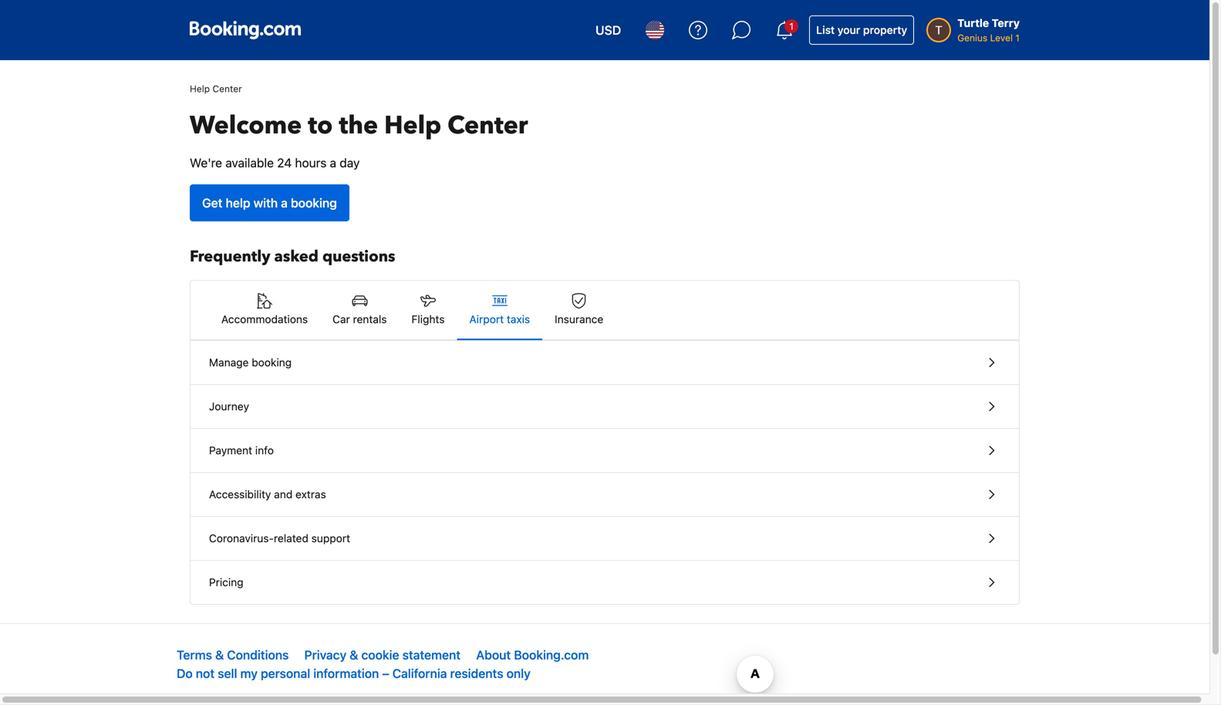 Task type: describe. For each thing, give the bounding box(es) containing it.
1 inside turtle terry genius level 1
[[1016, 32, 1020, 43]]

tab list containing accommodations
[[191, 281, 1019, 341]]

airport taxis button
[[457, 281, 542, 339]]

1 horizontal spatial center
[[448, 109, 528, 142]]

frequently
[[190, 246, 270, 267]]

car
[[333, 313, 350, 326]]

extras
[[296, 488, 326, 501]]

welcome to the help center
[[190, 109, 528, 142]]

coronavirus-related support button
[[191, 517, 1019, 561]]

the
[[339, 109, 378, 142]]

my
[[240, 666, 258, 681]]

accessibility and extras
[[209, 488, 326, 501]]

1 button
[[766, 12, 803, 49]]

24
[[277, 155, 292, 170]]

manage booking button
[[191, 341, 1019, 385]]

manage booking
[[209, 356, 292, 369]]

–
[[382, 666, 389, 681]]

info
[[255, 444, 274, 457]]

california
[[392, 666, 447, 681]]

personal
[[261, 666, 310, 681]]

cookie
[[361, 648, 399, 662]]

to
[[308, 109, 333, 142]]

accessibility and extras button
[[191, 473, 1019, 517]]

property
[[863, 24, 907, 36]]

coronavirus-
[[209, 532, 274, 545]]

taxis
[[507, 313, 530, 326]]

list
[[816, 24, 835, 36]]

questions
[[322, 246, 395, 267]]

manage
[[209, 356, 249, 369]]

payment info button
[[191, 429, 1019, 473]]

list your property
[[816, 24, 907, 36]]

car rentals button
[[320, 281, 399, 339]]

privacy
[[304, 648, 347, 662]]

terry
[[992, 17, 1020, 29]]

accommodations
[[221, 313, 308, 326]]

& for terms
[[215, 648, 224, 662]]

booking.com online hotel reservations image
[[190, 21, 301, 39]]

available
[[225, 155, 274, 170]]

sell
[[218, 666, 237, 681]]

journey button
[[191, 385, 1019, 429]]

accommodations button
[[209, 281, 320, 339]]

genius
[[958, 32, 988, 43]]

0 horizontal spatial help
[[190, 83, 210, 94]]

coronavirus-related support
[[209, 532, 350, 545]]

journey
[[209, 400, 249, 413]]

airport
[[469, 313, 504, 326]]

related
[[274, 532, 309, 545]]

residents
[[450, 666, 503, 681]]



Task type: locate. For each thing, give the bounding box(es) containing it.
booking.com
[[514, 648, 589, 662]]

help up welcome
[[190, 83, 210, 94]]

not
[[196, 666, 215, 681]]

1 vertical spatial 1
[[1016, 32, 1020, 43]]

insurance button
[[542, 281, 616, 339]]

2 & from the left
[[350, 648, 358, 662]]

booking down hours
[[291, 196, 337, 210]]

privacy & cookie statement link
[[304, 648, 461, 662]]

center
[[213, 83, 242, 94], [448, 109, 528, 142]]

1 & from the left
[[215, 648, 224, 662]]

0 horizontal spatial &
[[215, 648, 224, 662]]

and
[[274, 488, 293, 501]]

1 horizontal spatial 1
[[1016, 32, 1020, 43]]

usd button
[[586, 12, 630, 49]]

with
[[254, 196, 278, 210]]

list your property link
[[809, 15, 914, 45]]

help right the
[[384, 109, 441, 142]]

get
[[202, 196, 223, 210]]

support
[[311, 532, 350, 545]]

pricing
[[209, 576, 244, 589]]

day
[[340, 155, 360, 170]]

get help with a booking
[[202, 196, 337, 210]]

do
[[177, 666, 193, 681]]

about booking.com do not sell my personal information – california residents only
[[177, 648, 589, 681]]

a
[[330, 155, 336, 170], [281, 196, 288, 210]]

airport taxis
[[469, 313, 530, 326]]

help center
[[190, 83, 242, 94]]

1 vertical spatial booking
[[252, 356, 292, 369]]

flights
[[412, 313, 445, 326]]

about booking.com link
[[476, 648, 589, 662]]

0 horizontal spatial 1
[[790, 21, 794, 32]]

0 horizontal spatial center
[[213, 83, 242, 94]]

turtle
[[958, 17, 989, 29]]

booking inside button
[[291, 196, 337, 210]]

payment info
[[209, 444, 274, 457]]

conditions
[[227, 648, 289, 662]]

about
[[476, 648, 511, 662]]

a left 'day'
[[330, 155, 336, 170]]

a right with
[[281, 196, 288, 210]]

1 horizontal spatial &
[[350, 648, 358, 662]]

0 vertical spatial center
[[213, 83, 242, 94]]

terms & conditions
[[177, 648, 289, 662]]

& for privacy
[[350, 648, 358, 662]]

booking
[[291, 196, 337, 210], [252, 356, 292, 369]]

booking inside button
[[252, 356, 292, 369]]

terms
[[177, 648, 212, 662]]

usd
[[596, 23, 621, 37]]

statement
[[402, 648, 461, 662]]

frequently asked questions
[[190, 246, 395, 267]]

accessibility
[[209, 488, 271, 501]]

&
[[215, 648, 224, 662], [350, 648, 358, 662]]

a inside button
[[281, 196, 288, 210]]

1 vertical spatial a
[[281, 196, 288, 210]]

help
[[226, 196, 250, 210]]

your
[[838, 24, 860, 36]]

only
[[507, 666, 531, 681]]

turtle terry genius level 1
[[958, 17, 1020, 43]]

1 vertical spatial help
[[384, 109, 441, 142]]

1 vertical spatial center
[[448, 109, 528, 142]]

0 horizontal spatial a
[[281, 196, 288, 210]]

we're available 24 hours a day
[[190, 155, 360, 170]]

insurance
[[555, 313, 604, 326]]

we're
[[190, 155, 222, 170]]

1 left list
[[790, 21, 794, 32]]

0 vertical spatial 1
[[790, 21, 794, 32]]

information
[[313, 666, 379, 681]]

level
[[990, 32, 1013, 43]]

pricing button
[[191, 561, 1019, 604]]

get help with a booking button
[[190, 184, 349, 221]]

do not sell my personal information – california residents only link
[[177, 666, 531, 681]]

welcome
[[190, 109, 302, 142]]

rentals
[[353, 313, 387, 326]]

tab list
[[191, 281, 1019, 341]]

booking right manage
[[252, 356, 292, 369]]

1 horizontal spatial help
[[384, 109, 441, 142]]

hours
[[295, 155, 327, 170]]

1 inside button
[[790, 21, 794, 32]]

terms & conditions link
[[177, 648, 289, 662]]

asked
[[274, 246, 319, 267]]

flights button
[[399, 281, 457, 339]]

payment
[[209, 444, 252, 457]]

0 vertical spatial help
[[190, 83, 210, 94]]

help
[[190, 83, 210, 94], [384, 109, 441, 142]]

& up do not sell my personal information – california residents only 'link'
[[350, 648, 358, 662]]

0 vertical spatial a
[[330, 155, 336, 170]]

& up the sell
[[215, 648, 224, 662]]

1 horizontal spatial a
[[330, 155, 336, 170]]

1 right level
[[1016, 32, 1020, 43]]

car rentals
[[333, 313, 387, 326]]

privacy & cookie statement
[[304, 648, 461, 662]]

0 vertical spatial booking
[[291, 196, 337, 210]]

1
[[790, 21, 794, 32], [1016, 32, 1020, 43]]



Task type: vqa. For each thing, say whether or not it's contained in the screenshot.
the Extra Facilities button
no



